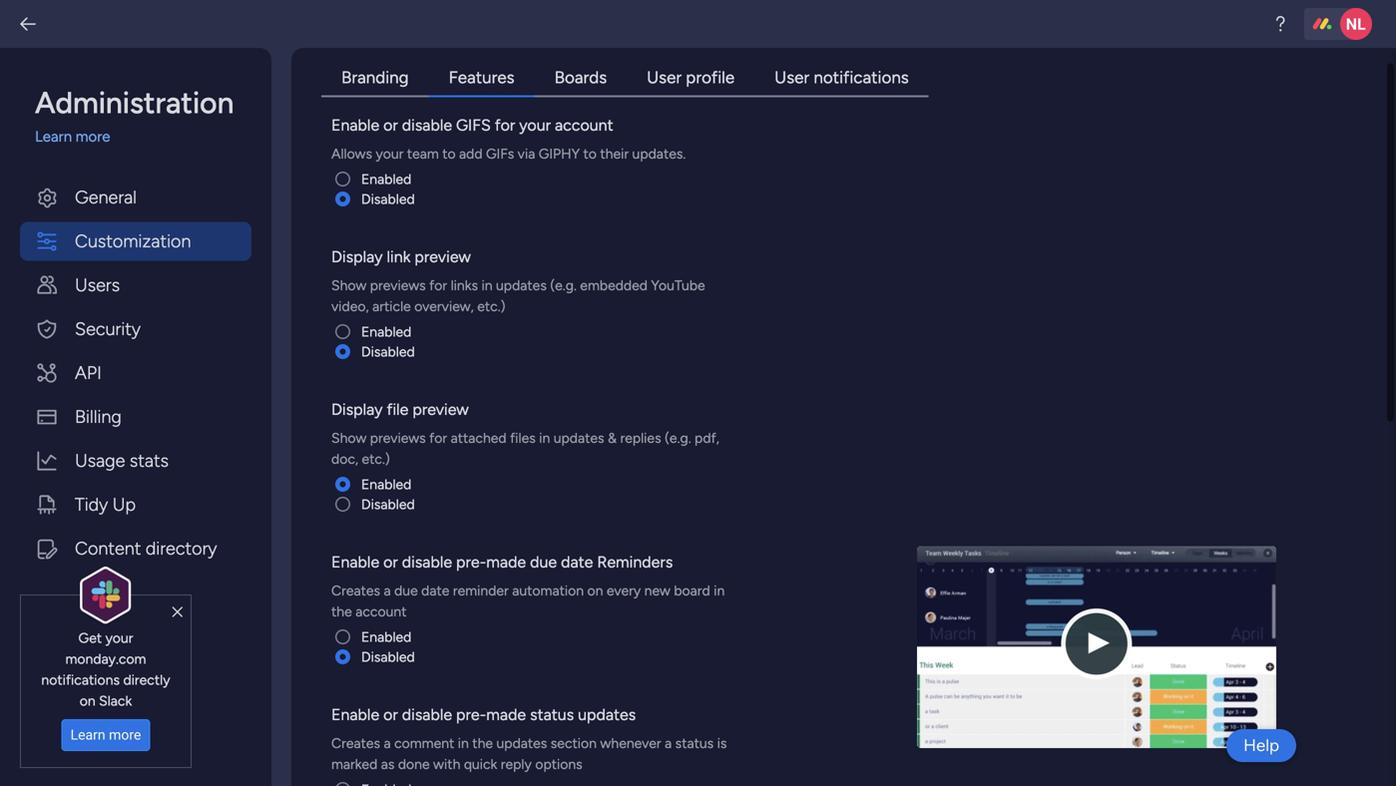 Task type: locate. For each thing, give the bounding box(es) containing it.
learn
[[35, 128, 72, 146], [70, 727, 105, 744]]

in right board
[[714, 582, 725, 599]]

0 vertical spatial for
[[495, 116, 515, 135]]

pre- for status
[[456, 706, 486, 725]]

in up with
[[458, 735, 469, 752]]

learn more button
[[62, 720, 150, 752]]

for for display link preview
[[429, 277, 447, 294]]

security button
[[20, 310, 252, 349]]

in right files
[[539, 430, 550, 447]]

1 vertical spatial more
[[109, 727, 141, 744]]

1 enable from the top
[[331, 116, 380, 135]]

1 previews from the top
[[370, 277, 426, 294]]

2 disable from the top
[[402, 553, 452, 572]]

2 enable from the top
[[331, 553, 380, 572]]

disabled for display file preview
[[361, 496, 415, 513]]

1 creates from the top
[[331, 582, 380, 599]]

disabled up comment
[[361, 649, 415, 666]]

1 or from the top
[[383, 116, 398, 135]]

0 vertical spatial preview
[[415, 248, 471, 267]]

(e.g. left embedded at the top left
[[550, 277, 577, 294]]

file
[[387, 400, 409, 419]]

display for display file preview
[[331, 400, 383, 419]]

billing button
[[20, 398, 252, 437]]

1 vertical spatial (e.g.
[[665, 430, 691, 447]]

1 vertical spatial the
[[472, 735, 493, 752]]

disabled down team
[[361, 191, 415, 208]]

for up allows your team to add gifs via giphy to their updates.
[[495, 116, 515, 135]]

more inside button
[[109, 727, 141, 744]]

(e.g. inside show previews for attached files in updates & replies (e.g. pdf, doc, etc.)
[[665, 430, 691, 447]]

&
[[608, 430, 617, 447]]

1 vertical spatial display
[[331, 400, 383, 419]]

status
[[530, 706, 574, 725], [675, 735, 714, 752]]

made up reminder
[[486, 553, 526, 572]]

0 vertical spatial your
[[519, 116, 551, 135]]

pre- up quick
[[456, 706, 486, 725]]

on left every
[[587, 582, 603, 599]]

0 vertical spatial due
[[530, 553, 557, 572]]

4 enabled from the top
[[361, 629, 412, 646]]

pre- up reminder
[[456, 553, 486, 572]]

due inside creates a due date reminder automation on every new board in the account
[[394, 582, 418, 599]]

or
[[383, 116, 398, 135], [383, 553, 398, 572], [383, 706, 398, 725]]

done
[[398, 756, 430, 773]]

0 vertical spatial or
[[383, 116, 398, 135]]

your left team
[[376, 145, 404, 162]]

pre-
[[456, 553, 486, 572], [456, 706, 486, 725]]

to left add
[[442, 145, 456, 162]]

more down the administration on the left top of page
[[76, 128, 110, 146]]

0 vertical spatial previews
[[370, 277, 426, 294]]

1 vertical spatial dapulse x slim image
[[172, 604, 183, 622]]

display left link
[[331, 248, 383, 267]]

in inside creates a comment in the updates section whenever a status is marked as done with quick reply options
[[458, 735, 469, 752]]

1 vertical spatial disable
[[402, 553, 452, 572]]

due up automation
[[530, 553, 557, 572]]

etc.) inside show previews for attached files in updates & replies (e.g. pdf, doc, etc.)
[[362, 451, 390, 468]]

0 horizontal spatial notifications
[[41, 672, 120, 689]]

disable for enable or disable gifs for your account
[[402, 116, 452, 135]]

your up via
[[519, 116, 551, 135]]

1 pre- from the top
[[456, 553, 486, 572]]

1 show from the top
[[331, 277, 367, 294]]

your for get your monday.com notifications directly on slack
[[105, 630, 133, 647]]

date left reminder
[[421, 582, 450, 599]]

1 vertical spatial pre-
[[456, 706, 486, 725]]

general button
[[20, 178, 252, 217]]

1 horizontal spatial dapulse x slim image
[[1247, 561, 1261, 580]]

2 previews from the top
[[370, 430, 426, 447]]

2 show from the top
[[331, 430, 367, 447]]

account
[[555, 116, 614, 135], [356, 603, 407, 620]]

show inside the 'show previews for links in updates (e.g. embedded youtube video, article overview, etc.)'
[[331, 277, 367, 294]]

in inside show previews for attached files in updates & replies (e.g. pdf, doc, etc.)
[[539, 430, 550, 447]]

a
[[384, 582, 391, 599], [384, 735, 391, 752], [665, 735, 672, 752]]

0 vertical spatial date
[[561, 553, 593, 572]]

1 vertical spatial etc.)
[[362, 451, 390, 468]]

1 horizontal spatial etc.)
[[477, 298, 506, 315]]

customization
[[75, 231, 191, 252]]

2 enabled from the top
[[361, 323, 412, 340]]

2 made from the top
[[486, 706, 526, 725]]

1 vertical spatial or
[[383, 553, 398, 572]]

in right links
[[482, 277, 493, 294]]

giphy
[[539, 145, 580, 162]]

status inside creates a comment in the updates section whenever a status is marked as done with quick reply options
[[675, 735, 714, 752]]

2 creates from the top
[[331, 735, 380, 752]]

1 horizontal spatial to
[[584, 145, 597, 162]]

1 vertical spatial creates
[[331, 735, 380, 752]]

3 disable from the top
[[402, 706, 452, 725]]

1 vertical spatial preview
[[413, 400, 469, 419]]

updates up whenever
[[578, 706, 636, 725]]

0 vertical spatial on
[[587, 582, 603, 599]]

creates inside creates a comment in the updates section whenever a status is marked as done with quick reply options
[[331, 735, 380, 752]]

1 vertical spatial on
[[80, 693, 95, 710]]

2 disabled from the top
[[361, 343, 415, 360]]

content directory
[[75, 538, 217, 560]]

3 enabled from the top
[[361, 476, 412, 493]]

0 horizontal spatial account
[[356, 603, 407, 620]]

1 horizontal spatial status
[[675, 735, 714, 752]]

1 vertical spatial date
[[421, 582, 450, 599]]

previews down the file
[[370, 430, 426, 447]]

a up the "as" at the bottom left of the page
[[384, 735, 391, 752]]

etc.) down links
[[477, 298, 506, 315]]

your up monday.com
[[105, 630, 133, 647]]

2 pre- from the top
[[456, 706, 486, 725]]

disabled for enable or disable gifs for your account
[[361, 191, 415, 208]]

(e.g. left the pdf, on the bottom of page
[[665, 430, 691, 447]]

1 vertical spatial previews
[[370, 430, 426, 447]]

disabled down 'article'
[[361, 343, 415, 360]]

0 vertical spatial enable
[[331, 116, 380, 135]]

1 vertical spatial account
[[356, 603, 407, 620]]

api
[[75, 362, 102, 384]]

user left 'profile'
[[647, 67, 682, 88]]

user profile link
[[627, 60, 755, 97]]

to
[[442, 145, 456, 162], [584, 145, 597, 162]]

notifications
[[814, 67, 909, 88], [41, 672, 120, 689]]

user notifications
[[775, 67, 909, 88]]

0 horizontal spatial on
[[80, 693, 95, 710]]

preview
[[415, 248, 471, 267], [413, 400, 469, 419]]

preview right the file
[[413, 400, 469, 419]]

0 vertical spatial etc.)
[[477, 298, 506, 315]]

a inside creates a due date reminder automation on every new board in the account
[[384, 582, 391, 599]]

updates right links
[[496, 277, 547, 294]]

updates up reply
[[497, 735, 547, 752]]

0 horizontal spatial status
[[530, 706, 574, 725]]

1 user from the left
[[647, 67, 682, 88]]

1 vertical spatial your
[[376, 145, 404, 162]]

or for enable or disable pre-made status updates
[[383, 706, 398, 725]]

status left is
[[675, 735, 714, 752]]

for up overview,
[[429, 277, 447, 294]]

in
[[482, 277, 493, 294], [539, 430, 550, 447], [714, 582, 725, 599], [458, 735, 469, 752]]

notifications inside the get your monday.com notifications directly on slack
[[41, 672, 120, 689]]

date inside creates a due date reminder automation on every new board in the account
[[421, 582, 450, 599]]

2 vertical spatial disable
[[402, 706, 452, 725]]

add
[[459, 145, 483, 162]]

1 vertical spatial for
[[429, 277, 447, 294]]

previews for file
[[370, 430, 426, 447]]

0 vertical spatial disable
[[402, 116, 452, 135]]

0 vertical spatial learn
[[35, 128, 72, 146]]

a left reminder
[[384, 582, 391, 599]]

previews inside the 'show previews for links in updates (e.g. embedded youtube video, article overview, etc.)'
[[370, 277, 426, 294]]

1 vertical spatial due
[[394, 582, 418, 599]]

show for display file preview
[[331, 430, 367, 447]]

comment
[[394, 735, 455, 752]]

enabled
[[361, 171, 412, 188], [361, 323, 412, 340], [361, 476, 412, 493], [361, 629, 412, 646]]

1 disabled from the top
[[361, 191, 415, 208]]

for inside the 'show previews for links in updates (e.g. embedded youtube video, article overview, etc.)'
[[429, 277, 447, 294]]

options
[[535, 756, 583, 773]]

more down slack
[[109, 727, 141, 744]]

or for enable or disable gifs for your account
[[383, 116, 398, 135]]

with
[[433, 756, 461, 773]]

2 vertical spatial for
[[429, 430, 447, 447]]

attached
[[451, 430, 507, 447]]

0 vertical spatial status
[[530, 706, 574, 725]]

0 horizontal spatial (e.g.
[[550, 277, 577, 294]]

0 vertical spatial account
[[555, 116, 614, 135]]

monday.com
[[65, 651, 146, 668]]

0 vertical spatial more
[[76, 128, 110, 146]]

0 horizontal spatial dapulse x slim image
[[172, 604, 183, 622]]

help button
[[1227, 730, 1297, 763]]

0 vertical spatial pre-
[[456, 553, 486, 572]]

your for allows your team to add gifs via giphy to their updates.
[[376, 145, 404, 162]]

0 horizontal spatial date
[[421, 582, 450, 599]]

0 vertical spatial made
[[486, 553, 526, 572]]

show
[[331, 277, 367, 294], [331, 430, 367, 447]]

0 vertical spatial the
[[331, 603, 352, 620]]

preview for display link preview
[[415, 248, 471, 267]]

a for enable or disable pre-made status updates
[[384, 735, 391, 752]]

your
[[519, 116, 551, 135], [376, 145, 404, 162], [105, 630, 133, 647]]

0 vertical spatial creates
[[331, 582, 380, 599]]

0 horizontal spatial the
[[331, 603, 352, 620]]

1 enabled from the top
[[361, 171, 412, 188]]

enable for enable or disable pre-made due date reminders
[[331, 553, 380, 572]]

user right 'profile'
[[775, 67, 810, 88]]

as
[[381, 756, 395, 773]]

2 vertical spatial enable
[[331, 706, 380, 725]]

tidy up
[[75, 494, 136, 516]]

3 or from the top
[[383, 706, 398, 725]]

disabled
[[361, 191, 415, 208], [361, 343, 415, 360], [361, 496, 415, 513], [361, 649, 415, 666]]

enable or disable pre-made status updates
[[331, 706, 636, 725]]

1 vertical spatial enable
[[331, 553, 380, 572]]

creates
[[331, 582, 380, 599], [331, 735, 380, 752]]

0 vertical spatial dapulse x slim image
[[1247, 561, 1261, 580]]

disabled for enable or disable pre-made due date reminders
[[361, 649, 415, 666]]

creates inside creates a due date reminder automation on every new board in the account
[[331, 582, 380, 599]]

1 disable from the top
[[402, 116, 452, 135]]

0 horizontal spatial due
[[394, 582, 418, 599]]

1 horizontal spatial on
[[587, 582, 603, 599]]

previews inside show previews for attached files in updates & replies (e.g. pdf, doc, etc.)
[[370, 430, 426, 447]]

on
[[587, 582, 603, 599], [80, 693, 95, 710]]

creates for enable or disable pre-made due date reminders
[[331, 582, 380, 599]]

0 horizontal spatial your
[[105, 630, 133, 647]]

1 vertical spatial made
[[486, 706, 526, 725]]

3 disabled from the top
[[361, 496, 415, 513]]

show up doc,
[[331, 430, 367, 447]]

1 display from the top
[[331, 248, 383, 267]]

1 vertical spatial show
[[331, 430, 367, 447]]

1 to from the left
[[442, 145, 456, 162]]

updates left &
[[554, 430, 604, 447]]

display left the file
[[331, 400, 383, 419]]

0 vertical spatial show
[[331, 277, 367, 294]]

updates inside creates a comment in the updates section whenever a status is marked as done with quick reply options
[[497, 735, 547, 752]]

enable for enable or disable pre-made status updates
[[331, 706, 380, 725]]

4 disabled from the top
[[361, 649, 415, 666]]

display for display link preview
[[331, 248, 383, 267]]

dapulse x slim image
[[1247, 561, 1261, 580], [172, 604, 183, 622]]

gifs
[[486, 145, 514, 162]]

overview,
[[415, 298, 474, 315]]

2 or from the top
[[383, 553, 398, 572]]

show previews for links in updates (e.g. embedded youtube video, article overview, etc.)
[[331, 277, 705, 315]]

more inside administration learn more
[[76, 128, 110, 146]]

0 horizontal spatial etc.)
[[362, 451, 390, 468]]

preview for display file preview
[[413, 400, 469, 419]]

usage stats
[[75, 450, 169, 472]]

1 horizontal spatial your
[[376, 145, 404, 162]]

enabled for display file preview
[[361, 476, 412, 493]]

2 vertical spatial your
[[105, 630, 133, 647]]

api button
[[20, 354, 252, 393]]

1 vertical spatial status
[[675, 735, 714, 752]]

disable
[[402, 116, 452, 135], [402, 553, 452, 572], [402, 706, 452, 725]]

for left the attached
[[429, 430, 447, 447]]

date up automation
[[561, 553, 593, 572]]

3 enable from the top
[[331, 706, 380, 725]]

in inside creates a due date reminder automation on every new board in the account
[[714, 582, 725, 599]]

help
[[1244, 736, 1280, 756]]

for inside show previews for attached files in updates & replies (e.g. pdf, doc, etc.)
[[429, 430, 447, 447]]

to left their at the top left
[[584, 145, 597, 162]]

status up section
[[530, 706, 574, 725]]

creates for enable or disable pre-made status updates
[[331, 735, 380, 752]]

on left slack
[[80, 693, 95, 710]]

show up video,
[[331, 277, 367, 294]]

1 made from the top
[[486, 553, 526, 572]]

1 horizontal spatial (e.g.
[[665, 430, 691, 447]]

etc.) right doc,
[[362, 451, 390, 468]]

the
[[331, 603, 352, 620], [472, 735, 493, 752]]

2 user from the left
[[775, 67, 810, 88]]

made up creates a comment in the updates section whenever a status is marked as done with quick reply options
[[486, 706, 526, 725]]

in inside the 'show previews for links in updates (e.g. embedded youtube video, article overview, etc.)'
[[482, 277, 493, 294]]

1 horizontal spatial notifications
[[814, 67, 909, 88]]

1 vertical spatial learn
[[70, 727, 105, 744]]

0 horizontal spatial to
[[442, 145, 456, 162]]

disabled down the file
[[361, 496, 415, 513]]

boards
[[555, 67, 607, 88]]

(e.g.
[[550, 277, 577, 294], [665, 430, 691, 447]]

2 display from the top
[[331, 400, 383, 419]]

2 vertical spatial or
[[383, 706, 398, 725]]

1 horizontal spatial user
[[775, 67, 810, 88]]

more
[[76, 128, 110, 146], [109, 727, 141, 744]]

display
[[331, 248, 383, 267], [331, 400, 383, 419]]

0 horizontal spatial user
[[647, 67, 682, 88]]

show inside show previews for attached files in updates & replies (e.g. pdf, doc, etc.)
[[331, 430, 367, 447]]

learn inside administration learn more
[[35, 128, 72, 146]]

show for display link preview
[[331, 277, 367, 294]]

1 horizontal spatial the
[[472, 735, 493, 752]]

allows your team to add gifs via giphy to their updates.
[[331, 145, 686, 162]]

learn down the administration on the left top of page
[[35, 128, 72, 146]]

for for display file preview
[[429, 430, 447, 447]]

1 vertical spatial notifications
[[41, 672, 120, 689]]

display file preview
[[331, 400, 469, 419]]

2 to from the left
[[584, 145, 597, 162]]

a for enable or disable pre-made due date reminders
[[384, 582, 391, 599]]

2 horizontal spatial your
[[519, 116, 551, 135]]

learn more link
[[35, 126, 252, 148]]

due left reminder
[[394, 582, 418, 599]]

0 vertical spatial display
[[331, 248, 383, 267]]

(e.g. inside the 'show previews for links in updates (e.g. embedded youtube video, article overview, etc.)'
[[550, 277, 577, 294]]

doc,
[[331, 451, 358, 468]]

user for user profile
[[647, 67, 682, 88]]

0 vertical spatial (e.g.
[[550, 277, 577, 294]]

1 horizontal spatial account
[[555, 116, 614, 135]]

your inside the get your monday.com notifications directly on slack
[[105, 630, 133, 647]]

stats
[[130, 450, 169, 472]]

updates.
[[632, 145, 686, 162]]

preview up links
[[415, 248, 471, 267]]

etc.) inside the 'show previews for links in updates (e.g. embedded youtube video, article overview, etc.)'
[[477, 298, 506, 315]]

directly
[[123, 672, 170, 689]]

previews up 'article'
[[370, 277, 426, 294]]

made
[[486, 553, 526, 572], [486, 706, 526, 725]]

learn down slack
[[70, 727, 105, 744]]

video,
[[331, 298, 369, 315]]



Task type: describe. For each thing, give the bounding box(es) containing it.
profile
[[686, 67, 735, 88]]

user notifications link
[[755, 60, 929, 97]]

updates inside the 'show previews for links in updates (e.g. embedded youtube video, article overview, etc.)'
[[496, 277, 547, 294]]

1 horizontal spatial date
[[561, 553, 593, 572]]

is
[[717, 735, 727, 752]]

made for due
[[486, 553, 526, 572]]

embedded
[[580, 277, 648, 294]]

0 vertical spatial notifications
[[814, 67, 909, 88]]

noah lott image
[[1341, 8, 1373, 40]]

branding
[[341, 67, 409, 88]]

previews for link
[[370, 277, 426, 294]]

links
[[451, 277, 478, 294]]

users
[[75, 275, 120, 296]]

learn more
[[70, 727, 141, 744]]

directory
[[146, 538, 217, 560]]

account inside creates a due date reminder automation on every new board in the account
[[356, 603, 407, 620]]

marked
[[331, 756, 378, 773]]

disabled for display link preview
[[361, 343, 415, 360]]

general
[[75, 187, 137, 208]]

enabled for enable or disable gifs for your account
[[361, 171, 412, 188]]

back to workspace image
[[18, 14, 38, 34]]

quick
[[464, 756, 497, 773]]

team
[[407, 145, 439, 162]]

show previews for attached files in updates & replies (e.g. pdf, doc, etc.)
[[331, 430, 720, 468]]

security
[[75, 318, 141, 340]]

features link
[[429, 60, 535, 97]]

their
[[600, 145, 629, 162]]

updates inside show previews for attached files in updates & replies (e.g. pdf, doc, etc.)
[[554, 430, 604, 447]]

content directory button
[[20, 530, 252, 569]]

boards link
[[535, 60, 627, 97]]

automation
[[512, 582, 584, 599]]

or for enable or disable pre-made due date reminders
[[383, 553, 398, 572]]

content
[[75, 538, 141, 560]]

link
[[387, 248, 411, 267]]

branding link
[[321, 60, 429, 97]]

tidy up button
[[20, 486, 252, 525]]

learn inside button
[[70, 727, 105, 744]]

reminders
[[597, 553, 673, 572]]

a right whenever
[[665, 735, 672, 752]]

pre- for due
[[456, 553, 486, 572]]

billing
[[75, 406, 122, 428]]

article
[[372, 298, 411, 315]]

files
[[510, 430, 536, 447]]

slack
[[99, 693, 132, 710]]

on inside creates a due date reminder automation on every new board in the account
[[587, 582, 603, 599]]

get
[[78, 630, 102, 647]]

display link preview
[[331, 248, 471, 267]]

replies
[[620, 430, 661, 447]]

get your monday.com notifications directly on slack
[[41, 630, 170, 710]]

tidy
[[75, 494, 108, 516]]

gifs
[[456, 116, 491, 135]]

new
[[645, 582, 671, 599]]

pdf,
[[695, 430, 720, 447]]

section
[[551, 735, 597, 752]]

features
[[449, 67, 515, 88]]

enabled for display link preview
[[361, 323, 412, 340]]

enable for enable or disable gifs for your account
[[331, 116, 380, 135]]

reminder
[[453, 582, 509, 599]]

enable or disable pre-made due date reminders
[[331, 553, 673, 572]]

user for user notifications
[[775, 67, 810, 88]]

etc.) for display link preview
[[477, 298, 506, 315]]

made for status
[[486, 706, 526, 725]]

administration
[[35, 85, 234, 121]]

the inside creates a comment in the updates section whenever a status is marked as done with quick reply options
[[472, 735, 493, 752]]

creates a comment in the updates section whenever a status is marked as done with quick reply options
[[331, 735, 727, 773]]

user profile
[[647, 67, 735, 88]]

customization button
[[20, 222, 252, 261]]

reply
[[501, 756, 532, 773]]

usage
[[75, 450, 125, 472]]

allows
[[331, 145, 372, 162]]

disable for enable or disable pre-made status updates
[[402, 706, 452, 725]]

administration learn more
[[35, 85, 234, 146]]

usage stats button
[[20, 442, 252, 481]]

help image
[[1271, 14, 1291, 34]]

etc.) for display file preview
[[362, 451, 390, 468]]

the inside creates a due date reminder automation on every new board in the account
[[331, 603, 352, 620]]

disable for enable or disable pre-made due date reminders
[[402, 553, 452, 572]]

on inside the get your monday.com notifications directly on slack
[[80, 693, 95, 710]]

users button
[[20, 266, 252, 305]]

whenever
[[600, 735, 661, 752]]

creates a due date reminder automation on every new board in the account
[[331, 582, 725, 620]]

board
[[674, 582, 711, 599]]

youtube
[[651, 277, 705, 294]]

enabled for enable or disable pre-made due date reminders
[[361, 629, 412, 646]]

up
[[113, 494, 136, 516]]

enable or disable gifs for your account
[[331, 116, 614, 135]]

every
[[607, 582, 641, 599]]

1 horizontal spatial due
[[530, 553, 557, 572]]

via
[[518, 145, 535, 162]]



Task type: vqa. For each thing, say whether or not it's contained in the screenshot.
due
yes



